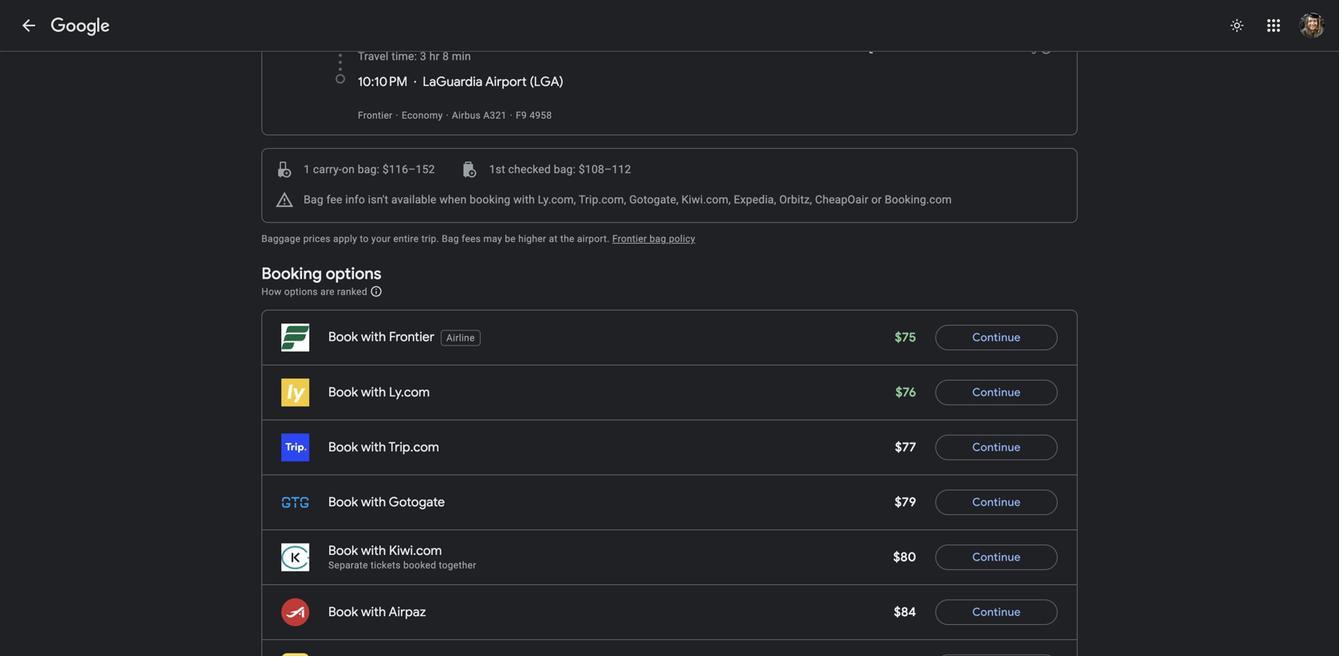 Task type: locate. For each thing, give the bounding box(es) containing it.
2 bag: from the left
[[554, 163, 576, 176]]

continue button for $84
[[935, 594, 1058, 632]]

continue button for $79
[[935, 484, 1058, 522]]

book
[[328, 329, 358, 346], [328, 385, 358, 401], [328, 440, 358, 456], [328, 495, 358, 511], [328, 543, 358, 560], [328, 605, 358, 621]]

trip.
[[421, 234, 439, 245]]

with down the learn more about booking options "image"
[[361, 329, 386, 346]]

carbon emissions estimate: 115 kg
[[879, 43, 1037, 54]]

5 continue from the top
[[972, 551, 1021, 565]]

6 continue from the top
[[972, 606, 1021, 620]]

4 continue from the top
[[972, 496, 1021, 510]]

booking.com
[[885, 193, 952, 207]]

with left ly.com at the left bottom
[[361, 385, 386, 401]]

book for book with airpaz
[[328, 605, 358, 621]]

cheapoair
[[815, 193, 868, 207]]

travel time: 3 hr 8 min
[[358, 50, 471, 63]]

5 continue button from the top
[[935, 539, 1058, 577]]

bag: up ly.com,
[[554, 163, 576, 176]]

1 book from the top
[[328, 329, 358, 346]]

frontier down the 10:10 pm at the left of the page
[[358, 110, 393, 121]]

continue button for $75
[[935, 319, 1058, 357]]

$80
[[893, 550, 916, 566]]

book with kiwi.com separate tickets booked together
[[328, 543, 476, 572]]

kiwi.com,
[[682, 193, 731, 207]]

learn more about booking options image
[[370, 286, 383, 298]]

1 vertical spatial options
[[284, 287, 318, 298]]

4 continue button from the top
[[935, 484, 1058, 522]]

gotogate,
[[629, 193, 679, 207]]

5 book from the top
[[328, 543, 358, 560]]

carbon emissions estimate: 115 kilograms element
[[879, 43, 1037, 54]]

6 book from the top
[[328, 605, 358, 621]]

$108–112
[[579, 163, 631, 176]]

with left airpaz
[[361, 605, 386, 621]]

book with gotogate
[[328, 495, 445, 511]]

0 horizontal spatial options
[[284, 287, 318, 298]]

expedia,
[[734, 193, 776, 207]]

1 horizontal spatial  image
[[510, 110, 513, 121]]

with left trip.com
[[361, 440, 386, 456]]

bag right trip.
[[442, 234, 459, 245]]

options up ranked
[[326, 264, 381, 284]]

0 vertical spatial options
[[326, 264, 381, 284]]

3 book from the top
[[328, 440, 358, 456]]

1 continue button from the top
[[935, 319, 1058, 357]]

bag left fee
[[304, 193, 323, 207]]

frontier
[[358, 110, 393, 121], [612, 234, 647, 245], [389, 329, 434, 346]]

orbitz,
[[779, 193, 812, 207]]

with for frontier
[[361, 329, 386, 346]]

gotogate
[[389, 495, 445, 511]]

isn't
[[368, 193, 388, 207]]

continue button for $77
[[935, 429, 1058, 467]]

bag
[[650, 234, 666, 245]]

76 US dollars text field
[[896, 385, 916, 401]]

$116–152
[[383, 163, 435, 176]]

0 horizontal spatial bag:
[[358, 163, 380, 176]]

baggage
[[261, 234, 301, 245]]

book inside book with kiwi.com separate tickets booked together
[[328, 543, 358, 560]]

with left gotogate
[[361, 495, 386, 511]]

with up the tickets
[[361, 543, 386, 560]]

prices
[[303, 234, 331, 245]]

booked
[[403, 561, 436, 572]]

Arrival time: 10:10 PM. text field
[[358, 74, 408, 90]]

with for gotogate
[[361, 495, 386, 511]]

2 vertical spatial frontier
[[389, 329, 434, 346]]

 image right a321
[[510, 110, 513, 121]]

1
[[304, 163, 310, 176]]

 image left airbus
[[446, 110, 449, 121]]

$76
[[896, 385, 916, 401]]

1 vertical spatial bag
[[442, 234, 459, 245]]

3 continue button from the top
[[935, 429, 1058, 467]]

2 continue button from the top
[[935, 374, 1058, 412]]

8
[[443, 50, 449, 63]]

when
[[439, 193, 467, 207]]

airport.
[[577, 234, 610, 245]]

continue button for $80
[[935, 539, 1058, 577]]

airbus a321
[[452, 110, 507, 121]]

0 vertical spatial bag
[[304, 193, 323, 207]]

carry-
[[313, 163, 342, 176]]

1 horizontal spatial options
[[326, 264, 381, 284]]

1 carry-on bag costs between 116 us dollars and 152 us dollars element
[[275, 160, 435, 180]]

4 book from the top
[[328, 495, 358, 511]]

entire
[[393, 234, 419, 245]]

with inside book with kiwi.com separate tickets booked together
[[361, 543, 386, 560]]

how options are ranked
[[261, 287, 370, 298]]

0 vertical spatial frontier
[[358, 110, 393, 121]]

1 continue from the top
[[972, 331, 1021, 345]]

economy
[[402, 110, 443, 121]]

1 bag: from the left
[[358, 163, 380, 176]]

 image
[[446, 110, 449, 121], [510, 110, 513, 121]]

bag
[[304, 193, 323, 207], [442, 234, 459, 245]]

with
[[513, 193, 535, 207], [361, 329, 386, 346], [361, 385, 386, 401], [361, 440, 386, 456], [361, 495, 386, 511], [361, 543, 386, 560], [361, 605, 386, 621]]

book for book with frontier
[[328, 329, 358, 346]]

emissions
[[914, 43, 960, 54]]

book with airpaz
[[328, 605, 426, 621]]

ranked
[[337, 287, 367, 298]]

1 horizontal spatial bag:
[[554, 163, 576, 176]]

go back image
[[19, 16, 38, 35]]

to
[[360, 234, 369, 245]]

frontier left airline
[[389, 329, 434, 346]]

2 continue from the top
[[972, 386, 1021, 400]]

continue
[[972, 331, 1021, 345], [972, 386, 1021, 400], [972, 441, 1021, 455], [972, 496, 1021, 510], [972, 551, 1021, 565], [972, 606, 1021, 620]]

options down booking
[[284, 287, 318, 298]]

your
[[371, 234, 391, 245]]

6 continue button from the top
[[935, 594, 1058, 632]]

at
[[549, 234, 558, 245]]

kiwi.com
[[389, 543, 442, 560]]

frontier left bag
[[612, 234, 647, 245]]

book for book with ly.com
[[328, 385, 358, 401]]

bag: inside 1 carry-on bag costs between 116 us dollars and 152 us dollars element
[[358, 163, 380, 176]]

75 US dollars text field
[[895, 330, 916, 346]]

3 continue from the top
[[972, 441, 1021, 455]]

continue for $84
[[972, 606, 1021, 620]]

with down checked
[[513, 193, 535, 207]]

ly.com
[[389, 385, 430, 401]]

2 book from the top
[[328, 385, 358, 401]]

on
[[342, 163, 355, 176]]

2  image from the left
[[510, 110, 513, 121]]

bag:
[[358, 163, 380, 176], [554, 163, 576, 176]]

are
[[320, 287, 335, 298]]

bag: right on
[[358, 163, 380, 176]]

continue for $76
[[972, 386, 1021, 400]]

continue button
[[935, 319, 1058, 357], [935, 374, 1058, 412], [935, 429, 1058, 467], [935, 484, 1058, 522], [935, 539, 1058, 577], [935, 594, 1058, 632]]

or
[[871, 193, 882, 207]]

apply
[[333, 234, 357, 245]]

10:10 pm
[[358, 74, 408, 90]]

with for kiwi.com
[[361, 543, 386, 560]]

0 horizontal spatial  image
[[446, 110, 449, 121]]

options
[[326, 264, 381, 284], [284, 287, 318, 298]]



Task type: vqa. For each thing, say whether or not it's contained in the screenshot.
10:10 PM
yes



Task type: describe. For each thing, give the bounding box(es) containing it.
book for book with gotogate
[[328, 495, 358, 511]]

f9 4958
[[516, 110, 552, 121]]

airbus
[[452, 110, 481, 121]]

ly.com,
[[538, 193, 576, 207]]

booking options
[[261, 264, 381, 284]]

travel
[[358, 50, 389, 63]]

77 US dollars text field
[[895, 440, 916, 456]]

bag: inside the "first checked bag costs between 108 us dollars and 112 us dollars" element
[[554, 163, 576, 176]]

frontier bag policy link
[[612, 234, 695, 245]]

laguardia
[[423, 74, 483, 90]]

options for how
[[284, 287, 318, 298]]

1st checked bag: $108–112
[[489, 163, 631, 176]]

1 carry-on bag: $116–152
[[304, 163, 435, 176]]

(lga)
[[530, 74, 564, 90]]

time:
[[392, 50, 417, 63]]

a321
[[483, 110, 507, 121]]

0 horizontal spatial bag
[[304, 193, 323, 207]]

airline
[[446, 333, 475, 344]]

with for airpaz
[[361, 605, 386, 621]]

carbon
[[879, 43, 911, 54]]

continue for $80
[[972, 551, 1021, 565]]

trip.com,
[[579, 193, 626, 207]]

continue button for $76
[[935, 374, 1058, 412]]

available
[[391, 193, 437, 207]]

separate
[[328, 561, 368, 572]]

baggage prices apply to your entire trip.  bag fees may be higher at the airport. frontier bag policy
[[261, 234, 695, 245]]

booking
[[261, 264, 322, 284]]

with for trip.com
[[361, 440, 386, 456]]

booking
[[470, 193, 511, 207]]

$84
[[894, 605, 916, 621]]

continue for $77
[[972, 441, 1021, 455]]

together
[[439, 561, 476, 572]]

airpaz
[[389, 605, 426, 621]]

$79
[[895, 495, 916, 511]]

change appearance image
[[1218, 6, 1256, 45]]

may
[[483, 234, 502, 245]]

fee
[[326, 193, 342, 207]]

info
[[345, 193, 365, 207]]

1 vertical spatial frontier
[[612, 234, 647, 245]]

be
[[505, 234, 516, 245]]

options for booking
[[326, 264, 381, 284]]

115
[[1007, 43, 1024, 54]]

79 US dollars text field
[[895, 495, 916, 511]]

kg
[[1026, 43, 1037, 54]]

higher
[[518, 234, 546, 245]]

learn more about booking options element
[[370, 283, 383, 301]]

$75
[[895, 330, 916, 346]]

1st
[[489, 163, 505, 176]]

fees
[[462, 234, 481, 245]]

hr
[[429, 50, 440, 63]]

$77
[[895, 440, 916, 456]]

book with frontier
[[328, 329, 434, 346]]

tickets
[[371, 561, 401, 572]]

book for book with trip.com
[[328, 440, 358, 456]]

airport
[[485, 74, 527, 90]]

3
[[420, 50, 426, 63]]

how
[[261, 287, 282, 298]]

continue to book with expedia for 85 us dollars image
[[935, 649, 1058, 657]]

continue for $79
[[972, 496, 1021, 510]]

book with trip.com
[[328, 440, 439, 456]]

with for ly.com
[[361, 385, 386, 401]]

84 US dollars text field
[[894, 605, 916, 621]]

estimate:
[[962, 43, 1004, 54]]

laguardia airport (lga)
[[423, 74, 564, 90]]

first checked bag costs between 108 us dollars and 112 us dollars element
[[461, 160, 631, 180]]

bag fee info isn't available when booking with ly.com, trip.com, gotogate, kiwi.com, expedia, orbitz, cheapoair or booking.com
[[304, 193, 952, 207]]

policy
[[669, 234, 695, 245]]

separate tickets booked together button
[[328, 561, 476, 572]]

1  image from the left
[[446, 110, 449, 121]]

80 US dollars text field
[[893, 550, 916, 566]]

checked
[[508, 163, 551, 176]]

continue for $75
[[972, 331, 1021, 345]]

1 horizontal spatial bag
[[442, 234, 459, 245]]

trip.com
[[389, 440, 439, 456]]

the
[[560, 234, 575, 245]]

book with ly.com
[[328, 385, 430, 401]]

book for book with kiwi.com separate tickets booked together
[[328, 543, 358, 560]]

min
[[452, 50, 471, 63]]



